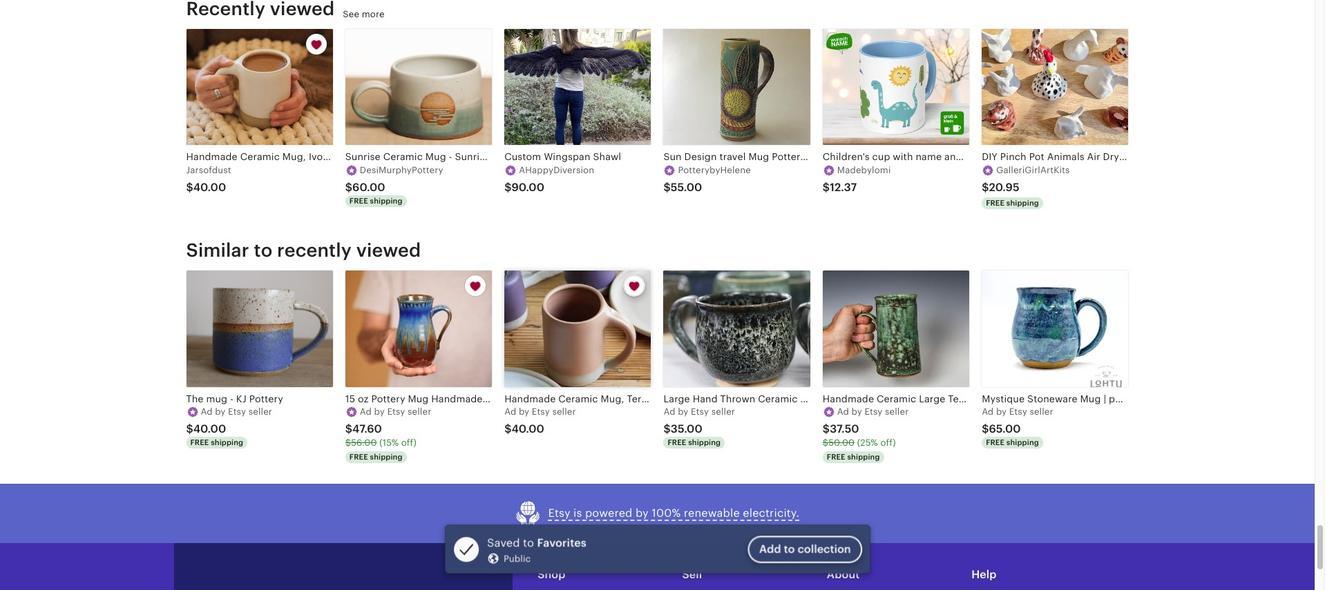 Task type: describe. For each thing, give the bounding box(es) containing it.
$ inside jarsofdust $ 40.00
[[186, 181, 193, 194]]

renewable
[[684, 507, 740, 520]]

(25%
[[857, 438, 878, 449]]

children's cup with name and dinosaur for boys and girls as a gift for children - dino cup individual gift - handmade by lomi® image
[[823, 29, 969, 145]]

etsy is powered by 100% renewable electricity. button
[[515, 501, 800, 527]]

madebylomi
[[837, 165, 891, 175]]

90.00
[[512, 181, 544, 194]]

5 a from the left
[[837, 407, 844, 417]]

help
[[972, 569, 997, 582]]

a d b y etsy seller for 37.50
[[837, 407, 909, 417]]

seller inside a d b y etsy seller $ 35.00 free shipping
[[711, 407, 735, 417]]

37.50
[[830, 423, 859, 436]]

55.00
[[671, 181, 702, 194]]

jarsofdust
[[186, 165, 231, 175]]

shipping inside $ 20.95 free shipping
[[1007, 199, 1039, 207]]

a d b y etsy seller $ 65.00 free shipping
[[982, 407, 1053, 447]]

to for add
[[784, 543, 795, 556]]

free inside a d b y etsy seller $ 35.00 free shipping
[[668, 439, 686, 447]]

custom wingspan shawl image
[[504, 29, 651, 145]]

5 seller from the left
[[885, 407, 909, 417]]

diy pinch pot animals air dry clay kit / ages 5+ / kinder crafts / party craft / fall craft / birthday gift / holiday gift / farm animals image
[[982, 29, 1129, 145]]

$ 12.37
[[823, 181, 857, 194]]

1 b from the left
[[215, 407, 221, 417]]

1 seller from the left
[[249, 407, 272, 417]]

off) for 47.60
[[401, 438, 417, 449]]

public
[[503, 554, 530, 564]]

see more link
[[343, 8, 385, 21]]

a d b y etsy seller for 40.00
[[201, 407, 272, 417]]

seller inside a d b y etsy seller $ 40.00
[[552, 407, 576, 417]]

to for saved
[[523, 537, 534, 550]]

35.00
[[671, 423, 703, 436]]

shipping inside a d b y etsy seller $ 35.00 free shipping
[[688, 439, 721, 447]]

favorites
[[537, 537, 586, 550]]

add to collection button
[[749, 536, 861, 563]]

seller inside the a d b y etsy seller $ 65.00 free shipping
[[1030, 407, 1053, 417]]

etsy is powered by 100% renewable electricity.
[[548, 507, 800, 520]]

mug
[[206, 394, 227, 405]]

b inside a d b y etsy seller $ 35.00 free shipping
[[678, 407, 684, 417]]

recently
[[277, 240, 352, 261]]

off) for 37.50
[[880, 438, 896, 449]]

ahappydiversion
[[519, 165, 594, 175]]

2 y from the left
[[380, 407, 385, 417]]

$ inside a d b y etsy seller $ 40.00
[[504, 423, 512, 436]]

the
[[186, 394, 204, 405]]

shipping inside $ 60.00 free shipping
[[370, 197, 403, 205]]

sun design travel mug pottery mug coffee cup hand-made microwave and dishwasher safe 14 oz image
[[664, 29, 810, 145]]

desimurphypottery
[[360, 165, 443, 175]]

15 oz pottery mug handmade, large ceramic mug, blue handmade mug, pottery coffee mugs, handmade stoneware mug set, aesthetic mug image
[[345, 271, 492, 387]]

b inside a d b y etsy seller $ 40.00
[[519, 407, 525, 417]]

1 a from the left
[[201, 407, 207, 417]]

$ 20.95 free shipping
[[982, 181, 1039, 207]]

collection
[[797, 543, 851, 556]]

see
[[343, 9, 359, 19]]

add to collection
[[759, 543, 851, 556]]

etsy inside a d b y etsy seller $ 40.00
[[532, 407, 550, 417]]

5 d from the left
[[843, 407, 849, 417]]

$ 55.00
[[664, 181, 702, 194]]

$ 37.50 $ 50.00 (25% off) free shipping
[[823, 423, 896, 462]]

to for similar
[[254, 240, 273, 261]]

56.00
[[351, 438, 377, 449]]

pottery
[[249, 394, 283, 405]]

y inside the a d b y etsy seller $ 65.00 free shipping
[[1002, 407, 1007, 417]]

etsy inside etsy is powered by 100% renewable electricity. "button"
[[548, 507, 571, 520]]

wingspan
[[544, 152, 590, 163]]

custom wingspan shawl
[[504, 152, 621, 163]]

2 b from the left
[[374, 407, 380, 417]]

handmade ceramic mug, ivory mug, white pottery mug, white handmade mug, modern ceramic mug, minimal large mug, stoneware coffee and tea mug image
[[186, 29, 333, 145]]

2 seller from the left
[[408, 407, 431, 417]]

viewed
[[356, 240, 421, 261]]

a d b y etsy seller $ 40.00
[[504, 407, 576, 436]]

custom
[[504, 152, 541, 163]]

$ 47.60 $ 56.00 (15% off) free shipping
[[345, 423, 417, 462]]

y inside a d b y etsy seller $ 40.00
[[524, 407, 529, 417]]

a d b y etsy seller $ 35.00 free shipping
[[664, 407, 735, 447]]

electricity.
[[743, 507, 800, 520]]



Task type: vqa. For each thing, say whether or not it's contained in the screenshot.
D in A D B Y ETSY SELLER $ 35.00 FREE SHIPPING
yes



Task type: locate. For each thing, give the bounding box(es) containing it.
$ 90.00
[[504, 181, 544, 194]]

about
[[827, 569, 860, 582]]

free down the the
[[190, 439, 209, 447]]

a d b y etsy seller
[[201, 407, 272, 417], [360, 407, 431, 417], [837, 407, 909, 417]]

1 d from the left
[[207, 407, 213, 417]]

free down 35.00 at the bottom right of the page
[[668, 439, 686, 447]]

a
[[201, 407, 207, 417], [360, 407, 366, 417], [504, 407, 511, 417], [664, 407, 670, 417], [837, 407, 844, 417], [982, 407, 988, 417]]

mystique stoneware mug | personalized hygge pottery | made to order image
[[982, 271, 1129, 387]]

3 d from the left
[[510, 407, 516, 417]]

shipping down 20.95
[[1007, 199, 1039, 207]]

3 b from the left
[[519, 407, 525, 417]]

6 seller from the left
[[1030, 407, 1053, 417]]

free inside "$ 40.00 free shipping"
[[190, 439, 209, 447]]

4 d from the left
[[670, 407, 675, 417]]

40.00 inside jarsofdust $ 40.00
[[193, 181, 226, 194]]

gallerigirlartkits
[[996, 165, 1070, 175]]

2 horizontal spatial to
[[784, 543, 795, 556]]

12.37
[[830, 181, 857, 194]]

free inside $ 60.00 free shipping
[[349, 197, 368, 205]]

20.95
[[989, 181, 1020, 194]]

y
[[221, 407, 226, 417], [380, 407, 385, 417], [524, 407, 529, 417], [684, 407, 688, 417], [857, 407, 862, 417], [1002, 407, 1007, 417]]

shipping down 65.00
[[1007, 439, 1039, 447]]

sunrise ceramic mug - sunrise + sunset mugs - white and turquoise ceramic mug - coffee mug pottery mug - handmade mug - desi murphy pottery image
[[345, 29, 492, 145]]

2 off) from the left
[[880, 438, 896, 449]]

d inside a d b y etsy seller $ 40.00
[[510, 407, 516, 417]]

$ inside a d b y etsy seller $ 35.00 free shipping
[[664, 423, 671, 436]]

1 y from the left
[[221, 407, 226, 417]]

off) inside $ 37.50 $ 50.00 (25% off) free shipping
[[880, 438, 896, 449]]

etsy
[[228, 407, 246, 417], [387, 407, 405, 417], [532, 407, 550, 417], [691, 407, 709, 417], [865, 407, 883, 417], [1009, 407, 1027, 417], [548, 507, 571, 520]]

handmade ceramic mug, terracotta mug, orange pottery mug, rust handmade mug, modern ceramic mug image
[[504, 271, 651, 387]]

$ 60.00 free shipping
[[345, 181, 403, 205]]

3 seller from the left
[[552, 407, 576, 417]]

d inside the a d b y etsy seller $ 65.00 free shipping
[[988, 407, 994, 417]]

by
[[636, 507, 649, 520]]

shop
[[538, 569, 566, 582]]

4 b from the left
[[678, 407, 684, 417]]

1 off) from the left
[[401, 438, 417, 449]]

y inside a d b y etsy seller $ 35.00 free shipping
[[684, 407, 688, 417]]

shipping inside $ 37.50 $ 50.00 (25% off) free shipping
[[847, 453, 880, 462]]

handmade ceramic large tea or coffee mug in green glaze, stoneware pottery mug image
[[823, 271, 969, 387]]

potterybyhelene
[[678, 165, 751, 175]]

4 y from the left
[[684, 407, 688, 417]]

to
[[254, 240, 273, 261], [523, 537, 534, 550], [784, 543, 795, 556]]

to right similar at top
[[254, 240, 273, 261]]

a inside a d b y etsy seller $ 35.00 free shipping
[[664, 407, 670, 417]]

more
[[362, 9, 385, 19]]

3 y from the left
[[524, 407, 529, 417]]

2 a d b y etsy seller from the left
[[360, 407, 431, 417]]

d inside a d b y etsy seller $ 35.00 free shipping
[[670, 407, 675, 417]]

4 seller from the left
[[711, 407, 735, 417]]

free down 56.00
[[349, 453, 368, 462]]

jarsofdust $ 40.00
[[186, 165, 231, 194]]

free inside $ 20.95 free shipping
[[986, 199, 1005, 207]]

shipping inside "$ 40.00 free shipping"
[[211, 439, 243, 447]]

off) right (25%
[[880, 438, 896, 449]]

$ inside "$ 40.00 free shipping"
[[186, 423, 193, 436]]

60.00
[[352, 181, 385, 194]]

saved to favorites
[[487, 537, 586, 550]]

off)
[[401, 438, 417, 449], [880, 438, 896, 449]]

see more
[[343, 9, 385, 19]]

3 a d b y etsy seller from the left
[[837, 407, 909, 417]]

powered
[[585, 507, 633, 520]]

free inside $ 47.60 $ 56.00 (15% off) free shipping
[[349, 453, 368, 462]]

40.00
[[193, 181, 226, 194], [193, 423, 226, 436], [512, 423, 544, 436]]

6 b from the left
[[996, 407, 1002, 417]]

to up public
[[523, 537, 534, 550]]

saved
[[487, 537, 520, 550]]

free down 65.00
[[986, 439, 1005, 447]]

40.00 inside "$ 40.00 free shipping"
[[193, 423, 226, 436]]

off) right (15%
[[401, 438, 417, 449]]

d
[[207, 407, 213, 417], [366, 407, 372, 417], [510, 407, 516, 417], [670, 407, 675, 417], [843, 407, 849, 417], [988, 407, 994, 417]]

(15%
[[379, 438, 399, 449]]

1 horizontal spatial off)
[[880, 438, 896, 449]]

47.60
[[352, 423, 382, 436]]

a d b y etsy seller down the mug - kj pottery
[[201, 407, 272, 417]]

$ 40.00 free shipping
[[186, 423, 243, 447]]

1 horizontal spatial to
[[523, 537, 534, 550]]

5 y from the left
[[857, 407, 862, 417]]

3 a from the left
[[504, 407, 511, 417]]

to inside add to collection button
[[784, 543, 795, 556]]

shipping down 35.00 at the bottom right of the page
[[688, 439, 721, 447]]

0 horizontal spatial off)
[[401, 438, 417, 449]]

shipping down (25%
[[847, 453, 880, 462]]

to right add
[[784, 543, 795, 556]]

the mug - kj pottery
[[186, 394, 283, 405]]

seller
[[249, 407, 272, 417], [408, 407, 431, 417], [552, 407, 576, 417], [711, 407, 735, 417], [885, 407, 909, 417], [1030, 407, 1053, 417]]

a inside a d b y etsy seller $ 40.00
[[504, 407, 511, 417]]

$
[[186, 181, 193, 194], [345, 181, 352, 194], [504, 181, 512, 194], [664, 181, 671, 194], [823, 181, 830, 194], [982, 181, 989, 194], [186, 423, 193, 436], [345, 423, 352, 436], [504, 423, 512, 436], [664, 423, 671, 436], [823, 423, 830, 436], [982, 423, 989, 436], [345, 438, 351, 449], [823, 438, 829, 449]]

etsy inside the a d b y etsy seller $ 65.00 free shipping
[[1009, 407, 1027, 417]]

free down 60.00
[[349, 197, 368, 205]]

shipping
[[370, 197, 403, 205], [1007, 199, 1039, 207], [211, 439, 243, 447], [688, 439, 721, 447], [1007, 439, 1039, 447], [370, 453, 403, 462], [847, 453, 880, 462]]

free inside the a d b y etsy seller $ 65.00 free shipping
[[986, 439, 1005, 447]]

shipping down (15%
[[370, 453, 403, 462]]

a inside the a d b y etsy seller $ 65.00 free shipping
[[982, 407, 988, 417]]

free down 50.00
[[827, 453, 845, 462]]

free inside $ 37.50 $ 50.00 (25% off) free shipping
[[827, 453, 845, 462]]

a d b y etsy seller up (15%
[[360, 407, 431, 417]]

6 a from the left
[[982, 407, 988, 417]]

2 a from the left
[[360, 407, 366, 417]]

sell
[[682, 569, 702, 582]]

$ inside the a d b y etsy seller $ 65.00 free shipping
[[982, 423, 989, 436]]

6 d from the left
[[988, 407, 994, 417]]

off) inside $ 47.60 $ 56.00 (15% off) free shipping
[[401, 438, 417, 449]]

$ inside $ 60.00 free shipping
[[345, 181, 352, 194]]

50.00
[[829, 438, 855, 449]]

large hand thrown ceramic coffee mug, handmade pottery mug, 14oz mug, white stoneware image
[[664, 271, 810, 387]]

1 horizontal spatial a d b y etsy seller
[[360, 407, 431, 417]]

the mug - kj pottery image
[[186, 271, 333, 387]]

b inside the a d b y etsy seller $ 65.00 free shipping
[[996, 407, 1002, 417]]

$ inside $ 20.95 free shipping
[[982, 181, 989, 194]]

etsy inside a d b y etsy seller $ 35.00 free shipping
[[691, 407, 709, 417]]

similar
[[186, 240, 249, 261]]

similar to recently viewed
[[186, 240, 421, 261]]

a d b y etsy seller for 47.60
[[360, 407, 431, 417]]

0 horizontal spatial to
[[254, 240, 273, 261]]

5 b from the left
[[852, 407, 857, 417]]

40.00 inside a d b y etsy seller $ 40.00
[[512, 423, 544, 436]]

shipping inside $ 47.60 $ 56.00 (15% off) free shipping
[[370, 453, 403, 462]]

shipping inside the a d b y etsy seller $ 65.00 free shipping
[[1007, 439, 1039, 447]]

65.00
[[989, 423, 1021, 436]]

is
[[574, 507, 582, 520]]

shawl
[[593, 152, 621, 163]]

-
[[230, 394, 233, 405]]

add
[[759, 543, 781, 556]]

free
[[349, 197, 368, 205], [986, 199, 1005, 207], [190, 439, 209, 447], [668, 439, 686, 447], [986, 439, 1005, 447], [349, 453, 368, 462], [827, 453, 845, 462]]

0 horizontal spatial a d b y etsy seller
[[201, 407, 272, 417]]

4 a from the left
[[664, 407, 670, 417]]

kj
[[236, 394, 247, 405]]

a d b y etsy seller up (25%
[[837, 407, 909, 417]]

shipping down -
[[211, 439, 243, 447]]

b
[[215, 407, 221, 417], [374, 407, 380, 417], [519, 407, 525, 417], [678, 407, 684, 417], [852, 407, 857, 417], [996, 407, 1002, 417]]

shipping down 60.00
[[370, 197, 403, 205]]

1 a d b y etsy seller from the left
[[201, 407, 272, 417]]

100%
[[652, 507, 681, 520]]

2 d from the left
[[366, 407, 372, 417]]

6 y from the left
[[1002, 407, 1007, 417]]

2 horizontal spatial a d b y etsy seller
[[837, 407, 909, 417]]

free down 20.95
[[986, 199, 1005, 207]]



